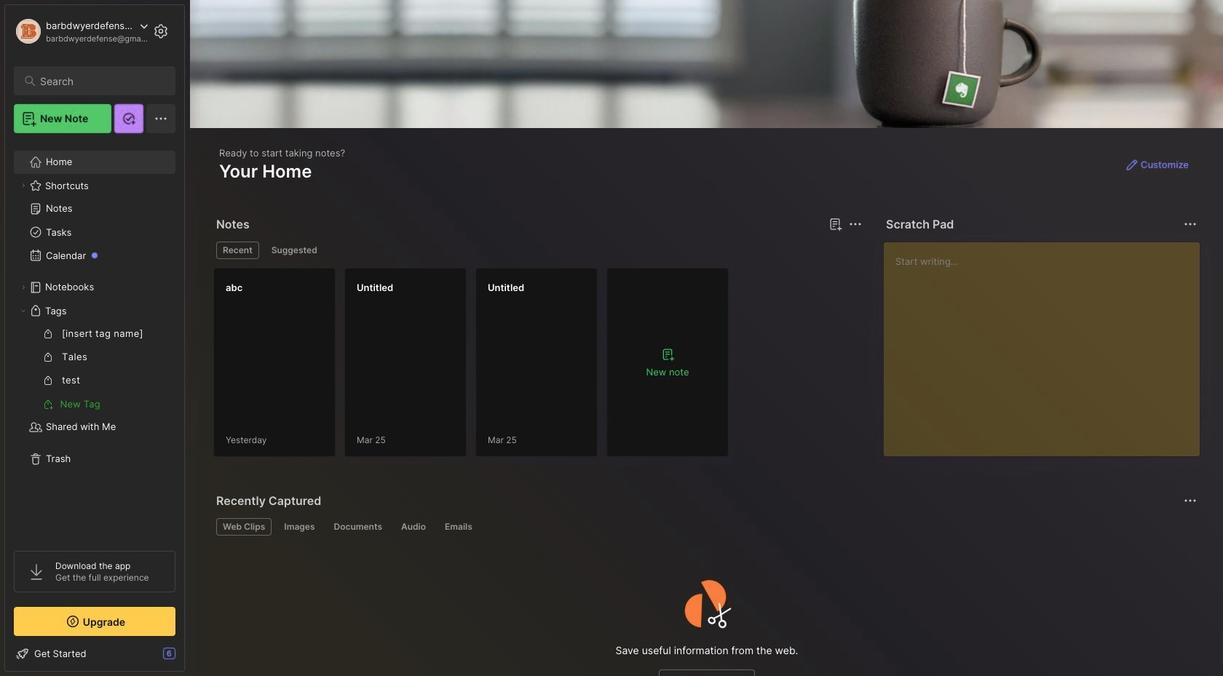 Task type: describe. For each thing, give the bounding box(es) containing it.
tree inside the main element
[[5, 142, 184, 538]]

1 tab list from the top
[[216, 242, 860, 259]]

2 tab list from the top
[[216, 519, 1195, 536]]

group inside tree
[[14, 323, 175, 416]]

expand notebooks image
[[19, 283, 28, 292]]



Task type: vqa. For each thing, say whether or not it's contained in the screenshot.
New for New Notebook
no



Task type: locate. For each thing, give the bounding box(es) containing it.
2 more actions image from the left
[[1182, 216, 1200, 233]]

main element
[[0, 0, 189, 677]]

More actions field
[[846, 214, 866, 235], [1181, 214, 1201, 235], [1181, 491, 1201, 511]]

1 vertical spatial tab list
[[216, 519, 1195, 536]]

Help and Learning task checklist field
[[5, 642, 184, 666]]

row group
[[213, 268, 738, 466]]

0 vertical spatial tab list
[[216, 242, 860, 259]]

1 more actions image from the left
[[847, 216, 865, 233]]

none search field inside the main element
[[40, 72, 162, 90]]

tree
[[5, 142, 184, 538]]

more actions image
[[847, 216, 865, 233], [1182, 216, 1200, 233]]

Search text field
[[40, 74, 162, 88]]

tab list
[[216, 242, 860, 259], [216, 519, 1195, 536]]

settings image
[[152, 23, 170, 40]]

click to collapse image
[[184, 650, 195, 667]]

more actions image
[[1182, 492, 1200, 510]]

expand tags image
[[19, 307, 28, 315]]

1 horizontal spatial more actions image
[[1182, 216, 1200, 233]]

None search field
[[40, 72, 162, 90]]

Account field
[[14, 17, 149, 46]]

group
[[14, 323, 175, 416]]

Start writing… text field
[[896, 243, 1200, 445]]

0 horizontal spatial more actions image
[[847, 216, 865, 233]]

tab
[[216, 242, 259, 259], [265, 242, 324, 259], [216, 519, 272, 536], [278, 519, 322, 536], [327, 519, 389, 536], [395, 519, 433, 536], [438, 519, 479, 536]]



